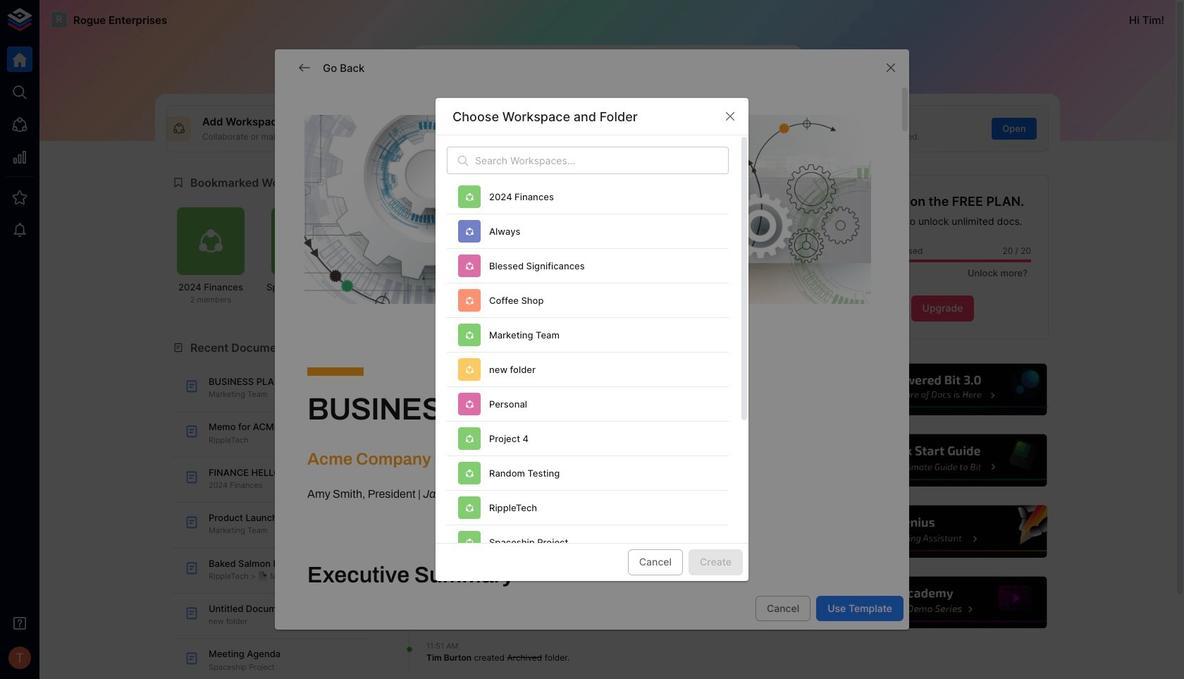 Task type: locate. For each thing, give the bounding box(es) containing it.
help image
[[837, 362, 1049, 418], [837, 433, 1049, 489], [837, 504, 1049, 560], [837, 575, 1049, 631]]

4 help image from the top
[[837, 575, 1049, 631]]

dialog
[[275, 50, 910, 679], [436, 98, 749, 679]]

Search Workspaces... text field
[[475, 147, 729, 175]]



Task type: vqa. For each thing, say whether or not it's contained in the screenshot.
workspace in the button
no



Task type: describe. For each thing, give the bounding box(es) containing it.
2 help image from the top
[[837, 433, 1049, 489]]

1 help image from the top
[[837, 362, 1049, 418]]

3 help image from the top
[[837, 504, 1049, 560]]



